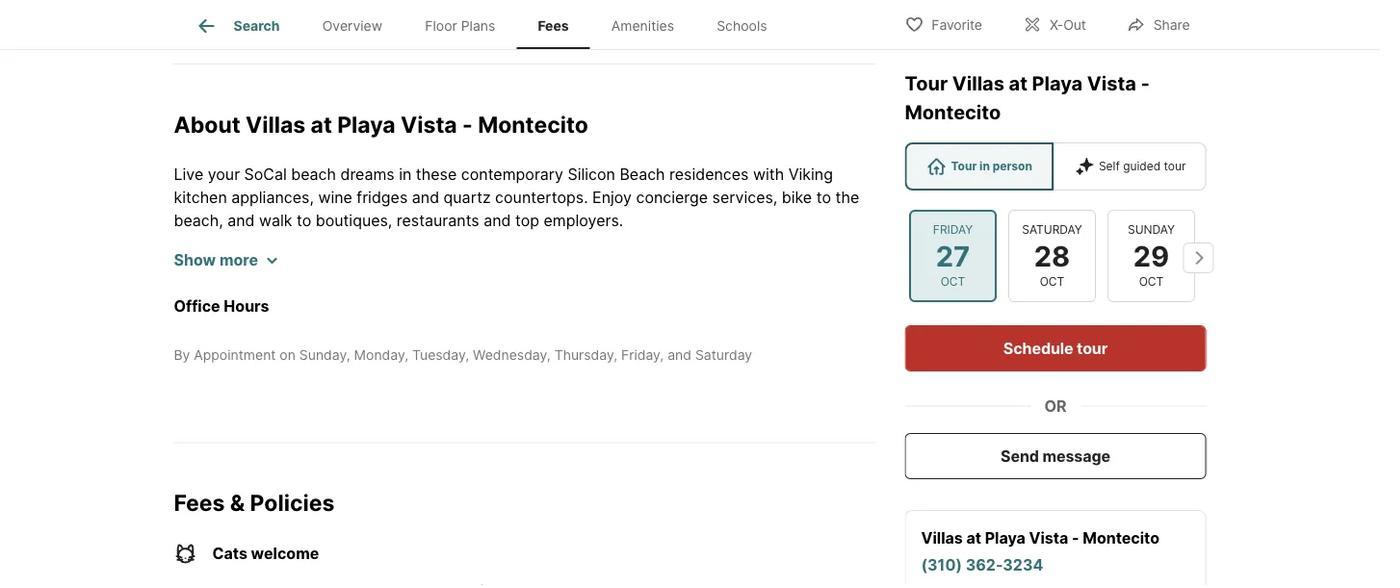 Task type: describe. For each thing, give the bounding box(es) containing it.
policies
[[250, 490, 335, 517]]

(310) 362-3234 link
[[922, 556, 1044, 575]]

walk
[[259, 211, 292, 230]]

favorite button
[[889, 4, 999, 44]]

thursday,
[[555, 347, 618, 364]]

or
[[1045, 397, 1067, 416]]

restaurants
[[397, 211, 480, 230]]

beach,
[[174, 211, 223, 230]]

boutiques,
[[316, 211, 392, 230]]

hours
[[224, 297, 269, 316]]

concierge
[[636, 188, 708, 207]]

tour inside "option"
[[1164, 159, 1186, 173]]

in inside option
[[980, 159, 990, 173]]

362-
[[966, 556, 1003, 575]]

schedule tour
[[1004, 339, 1108, 358]]

fees & policies
[[174, 490, 335, 517]]

beach
[[291, 165, 336, 184]]

monday,
[[354, 347, 409, 364]]

&
[[230, 490, 245, 517]]

schedule tour button
[[905, 326, 1207, 372]]

send
[[1001, 447, 1039, 466]]

x-out button
[[1007, 4, 1103, 44]]

send message button
[[905, 434, 1207, 480]]

3234
[[1003, 556, 1044, 575]]

at for tour
[[1009, 72, 1028, 95]]

vista inside the villas at playa vista - montecito (310) 362-3234
[[1029, 529, 1069, 548]]

more
[[220, 251, 258, 270]]

quartz
[[444, 188, 491, 207]]

sunday 29 oct
[[1128, 223, 1175, 289]]

by
[[174, 347, 190, 364]]

your
[[208, 165, 240, 184]]

silicon
[[568, 165, 616, 184]]

at for about
[[311, 111, 332, 138]]

by appointment on sunday, monday, tuesday, wednesday, thursday, friday, and saturday
[[174, 347, 752, 364]]

wine
[[318, 188, 352, 207]]

show
[[174, 251, 216, 270]]

live your socal beach dreams in these contemporary silicon beach residences with viking kitchen appliances, wine fridges and quartz countertops. enjoy concierge services, bike to the beach, and walk to boutiques, restaurants and top employers.
[[174, 165, 860, 230]]

plans
[[461, 18, 495, 34]]

live
[[174, 165, 203, 184]]

residences
[[670, 165, 749, 184]]

0 vertical spatial to
[[817, 188, 831, 207]]

overview
[[322, 18, 383, 34]]

villas inside the villas at playa vista - montecito (310) 362-3234
[[922, 529, 963, 548]]

28
[[1034, 239, 1070, 273]]

show more
[[174, 251, 258, 270]]

with
[[753, 165, 784, 184]]

playa for about
[[337, 111, 396, 138]]

amenities
[[612, 18, 674, 34]]

schedule
[[1004, 339, 1074, 358]]

villas for tour
[[953, 72, 1005, 95]]

schools tab
[[696, 3, 789, 49]]

floor plans
[[425, 18, 495, 34]]

playa for tour
[[1032, 72, 1083, 95]]

fridges
[[357, 188, 408, 207]]

montecito for about villas at playa vista - montecito
[[478, 111, 588, 138]]

self guided tour
[[1099, 159, 1186, 173]]

top
[[515, 211, 540, 230]]

saturday 28 oct
[[1022, 223, 1082, 289]]

fees for fees
[[538, 18, 569, 34]]

show more button
[[174, 249, 277, 272]]

welcome
[[251, 545, 319, 563]]

29
[[1133, 239, 1169, 273]]

friday 27 oct
[[933, 223, 973, 289]]

about villas at playa vista - montecito
[[174, 111, 588, 138]]

cats welcome
[[212, 545, 319, 563]]

next image
[[1184, 243, 1214, 274]]

- for about villas at playa vista - montecito
[[462, 111, 473, 138]]

cats
[[212, 545, 248, 563]]

about
[[174, 111, 241, 138]]

employers.
[[544, 211, 624, 230]]

contemporary
[[461, 165, 564, 184]]

share
[[1154, 17, 1190, 33]]

out
[[1064, 17, 1087, 33]]

x-
[[1050, 17, 1064, 33]]

27
[[936, 239, 970, 273]]

oct for 28
[[1040, 275, 1064, 289]]



Task type: locate. For each thing, give the bounding box(es) containing it.
fees for fees & policies
[[174, 490, 225, 517]]

playa inside the villas at playa vista - montecito (310) 362-3234
[[985, 529, 1026, 548]]

and
[[412, 188, 439, 207], [227, 211, 255, 230], [484, 211, 511, 230], [668, 347, 692, 364]]

share button
[[1111, 4, 1207, 44]]

2 horizontal spatial playa
[[1032, 72, 1083, 95]]

fees left &
[[174, 490, 225, 517]]

0 horizontal spatial at
[[311, 111, 332, 138]]

in inside live your socal beach dreams in these contemporary silicon beach residences with viking kitchen appliances, wine fridges and quartz countertops. enjoy concierge services, bike to the beach, and walk to boutiques, restaurants and top employers.
[[399, 165, 412, 184]]

message
[[1043, 447, 1111, 466]]

playa
[[1032, 72, 1083, 95], [337, 111, 396, 138], [985, 529, 1026, 548]]

villas up the (310)
[[922, 529, 963, 548]]

in left these
[[399, 165, 412, 184]]

0 vertical spatial villas
[[953, 72, 1005, 95]]

fees inside tab
[[538, 18, 569, 34]]

villas for about
[[246, 111, 306, 138]]

and left 'top'
[[484, 211, 511, 230]]

oct inside sunday 29 oct
[[1139, 275, 1164, 289]]

0 vertical spatial saturday
[[1022, 223, 1082, 237]]

to right the walk
[[297, 211, 311, 230]]

1 horizontal spatial montecito
[[905, 101, 1001, 124]]

0 vertical spatial vista
[[1088, 72, 1137, 95]]

at
[[1009, 72, 1028, 95], [311, 111, 332, 138], [967, 529, 982, 548]]

-
[[1141, 72, 1150, 95], [462, 111, 473, 138], [1072, 529, 1080, 548]]

and right friday,
[[668, 347, 692, 364]]

0 vertical spatial fees
[[538, 18, 569, 34]]

1 horizontal spatial playa
[[985, 529, 1026, 548]]

3 oct from the left
[[1139, 275, 1164, 289]]

1 horizontal spatial to
[[817, 188, 831, 207]]

0 horizontal spatial in
[[399, 165, 412, 184]]

1 vertical spatial -
[[462, 111, 473, 138]]

villas inside tour villas at playa vista - montecito
[[953, 72, 1005, 95]]

kitchen
[[174, 188, 227, 207]]

0 horizontal spatial montecito
[[478, 111, 588, 138]]

at inside the villas at playa vista - montecito (310) 362-3234
[[967, 529, 982, 548]]

x-out
[[1050, 17, 1087, 33]]

oct inside saturday 28 oct
[[1040, 275, 1064, 289]]

0 vertical spatial playa
[[1032, 72, 1083, 95]]

tab list containing search
[[174, 0, 804, 49]]

wednesday,
[[473, 347, 551, 364]]

fees right plans
[[538, 18, 569, 34]]

countertops.
[[495, 188, 588, 207]]

1 horizontal spatial fees
[[538, 18, 569, 34]]

oct inside "friday 27 oct"
[[941, 275, 965, 289]]

montecito up tour in person option
[[905, 101, 1001, 124]]

- down share button
[[1141, 72, 1150, 95]]

1 horizontal spatial -
[[1072, 529, 1080, 548]]

tour left person
[[951, 159, 977, 173]]

office hours
[[174, 297, 269, 316]]

vista down share button
[[1088, 72, 1137, 95]]

1 horizontal spatial tour
[[951, 159, 977, 173]]

- down message
[[1072, 529, 1080, 548]]

playa inside tour villas at playa vista - montecito
[[1032, 72, 1083, 95]]

to left the in the top right of the page
[[817, 188, 831, 207]]

services,
[[713, 188, 778, 207]]

1 horizontal spatial oct
[[1040, 275, 1064, 289]]

fees
[[538, 18, 569, 34], [174, 490, 225, 517]]

playa up dreams
[[337, 111, 396, 138]]

tour
[[905, 72, 948, 95], [951, 159, 977, 173]]

0 vertical spatial at
[[1009, 72, 1028, 95]]

tour villas at playa vista - montecito
[[905, 72, 1150, 124]]

(310)
[[922, 556, 962, 575]]

sunday
[[1128, 223, 1175, 237]]

1 horizontal spatial saturday
[[1022, 223, 1082, 237]]

montecito up contemporary
[[478, 111, 588, 138]]

tour right the schedule
[[1077, 339, 1108, 358]]

2 horizontal spatial montecito
[[1083, 529, 1160, 548]]

2 vertical spatial vista
[[1029, 529, 1069, 548]]

- inside the villas at playa vista - montecito (310) 362-3234
[[1072, 529, 1080, 548]]

oct down "28"
[[1040, 275, 1064, 289]]

at down the x-out button
[[1009, 72, 1028, 95]]

oct for 29
[[1139, 275, 1164, 289]]

villas down 'favorite' at the top
[[953, 72, 1005, 95]]

friday,
[[621, 347, 664, 364]]

2 vertical spatial villas
[[922, 529, 963, 548]]

in left person
[[980, 159, 990, 173]]

schools
[[717, 18, 767, 34]]

1 horizontal spatial vista
[[1029, 529, 1069, 548]]

tuesday,
[[412, 347, 469, 364]]

guided
[[1124, 159, 1161, 173]]

bike
[[782, 188, 812, 207]]

0 horizontal spatial playa
[[337, 111, 396, 138]]

at up '(310) 362-3234' link
[[967, 529, 982, 548]]

on
[[280, 347, 296, 364]]

2 vertical spatial playa
[[985, 529, 1026, 548]]

playa up 3234
[[985, 529, 1026, 548]]

vista up these
[[401, 111, 457, 138]]

appliances,
[[232, 188, 314, 207]]

2 oct from the left
[[1040, 275, 1064, 289]]

tour for tour villas at playa vista - montecito
[[905, 72, 948, 95]]

oct down the 29
[[1139, 275, 1164, 289]]

amenities tab
[[590, 3, 696, 49]]

0 horizontal spatial vista
[[401, 111, 457, 138]]

0 vertical spatial tour
[[1164, 159, 1186, 173]]

vista for about villas at playa vista - montecito
[[401, 111, 457, 138]]

and left the walk
[[227, 211, 255, 230]]

1 horizontal spatial in
[[980, 159, 990, 173]]

1 vertical spatial tour
[[951, 159, 977, 173]]

send message
[[1001, 447, 1111, 466]]

vista up 3234
[[1029, 529, 1069, 548]]

tour for tour in person
[[951, 159, 977, 173]]

search
[[234, 18, 280, 34]]

self guided tour option
[[1054, 143, 1207, 191]]

vista
[[1088, 72, 1137, 95], [401, 111, 457, 138], [1029, 529, 1069, 548]]

0 horizontal spatial fees
[[174, 490, 225, 517]]

floor
[[425, 18, 457, 34]]

montecito for tour villas at playa vista - montecito
[[905, 101, 1001, 124]]

fees tab
[[517, 3, 590, 49]]

tour inside tour villas at playa vista - montecito
[[905, 72, 948, 95]]

appointment
[[194, 347, 276, 364]]

saturday up "28"
[[1022, 223, 1082, 237]]

list box
[[905, 143, 1207, 191]]

0 horizontal spatial oct
[[941, 275, 965, 289]]

list box containing tour in person
[[905, 143, 1207, 191]]

vista for tour villas at playa vista - montecito
[[1088, 72, 1137, 95]]

1 horizontal spatial tour
[[1164, 159, 1186, 173]]

enjoy
[[593, 188, 632, 207]]

2 vertical spatial at
[[967, 529, 982, 548]]

tour inside tour in person option
[[951, 159, 977, 173]]

saturday right friday,
[[696, 347, 752, 364]]

socal
[[244, 165, 287, 184]]

2 horizontal spatial at
[[1009, 72, 1028, 95]]

montecito inside tour villas at playa vista - montecito
[[905, 101, 1001, 124]]

- up contemporary
[[462, 111, 473, 138]]

oct down 27
[[941, 275, 965, 289]]

0 horizontal spatial tour
[[1077, 339, 1108, 358]]

1 oct from the left
[[941, 275, 965, 289]]

playa down x-
[[1032, 72, 1083, 95]]

these
[[416, 165, 457, 184]]

0 horizontal spatial saturday
[[696, 347, 752, 364]]

search link
[[195, 14, 280, 38]]

at inside tour villas at playa vista - montecito
[[1009, 72, 1028, 95]]

and down these
[[412, 188, 439, 207]]

viking
[[789, 165, 833, 184]]

1 vertical spatial vista
[[401, 111, 457, 138]]

0 vertical spatial tour
[[905, 72, 948, 95]]

1 vertical spatial tour
[[1077, 339, 1108, 358]]

oct for 27
[[941, 275, 965, 289]]

- for tour villas at playa vista - montecito
[[1141, 72, 1150, 95]]

villas
[[953, 72, 1005, 95], [246, 111, 306, 138], [922, 529, 963, 548]]

2 horizontal spatial -
[[1141, 72, 1150, 95]]

tour
[[1164, 159, 1186, 173], [1077, 339, 1108, 358]]

tab list
[[174, 0, 804, 49]]

person
[[993, 159, 1033, 173]]

1 vertical spatial villas
[[246, 111, 306, 138]]

vista inside tour villas at playa vista - montecito
[[1088, 72, 1137, 95]]

tour inside button
[[1077, 339, 1108, 358]]

friday
[[933, 223, 973, 237]]

0 horizontal spatial -
[[462, 111, 473, 138]]

dreams
[[341, 165, 395, 184]]

oct
[[941, 275, 965, 289], [1040, 275, 1064, 289], [1139, 275, 1164, 289]]

favorite
[[932, 17, 983, 33]]

montecito inside the villas at playa vista - montecito (310) 362-3234
[[1083, 529, 1160, 548]]

2 vertical spatial -
[[1072, 529, 1080, 548]]

the
[[836, 188, 860, 207]]

office
[[174, 297, 220, 316]]

tour in person option
[[905, 143, 1054, 191]]

1 vertical spatial to
[[297, 211, 311, 230]]

2 horizontal spatial vista
[[1088, 72, 1137, 95]]

1 vertical spatial saturday
[[696, 347, 752, 364]]

0 horizontal spatial to
[[297, 211, 311, 230]]

villas up socal
[[246, 111, 306, 138]]

overview tab
[[301, 3, 404, 49]]

at up beach
[[311, 111, 332, 138]]

- inside tour villas at playa vista - montecito
[[1141, 72, 1150, 95]]

tour right "guided"
[[1164, 159, 1186, 173]]

0 vertical spatial -
[[1141, 72, 1150, 95]]

0 horizontal spatial tour
[[905, 72, 948, 95]]

tour in person
[[951, 159, 1033, 173]]

1 horizontal spatial at
[[967, 529, 982, 548]]

1 vertical spatial fees
[[174, 490, 225, 517]]

villas at playa vista - montecito (310) 362-3234
[[922, 529, 1160, 575]]

sunday,
[[299, 347, 350, 364]]

montecito
[[905, 101, 1001, 124], [478, 111, 588, 138], [1083, 529, 1160, 548]]

2 horizontal spatial oct
[[1139, 275, 1164, 289]]

beach
[[620, 165, 665, 184]]

saturday
[[1022, 223, 1082, 237], [696, 347, 752, 364]]

1 vertical spatial playa
[[337, 111, 396, 138]]

1 vertical spatial at
[[311, 111, 332, 138]]

tour down favorite button
[[905, 72, 948, 95]]

to
[[817, 188, 831, 207], [297, 211, 311, 230]]

self
[[1099, 159, 1120, 173]]

montecito down message
[[1083, 529, 1160, 548]]

floor plans tab
[[404, 3, 517, 49]]



Task type: vqa. For each thing, say whether or not it's contained in the screenshot.
2nd ▾
no



